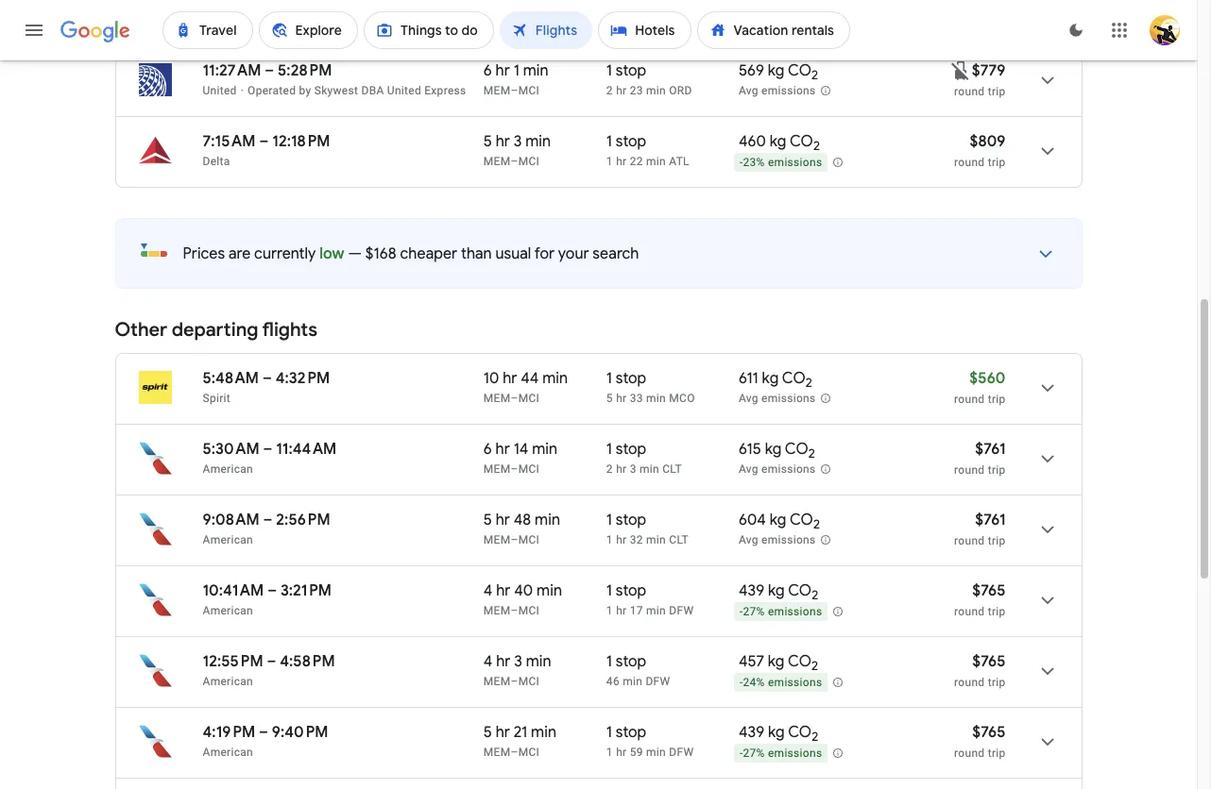 Task type: locate. For each thing, give the bounding box(es) containing it.
flight details. leaves memphis international airport at 5:30 am on thursday, november 30 and arrives at kansas city international airport at 11:44 am on thursday, november 30. image
[[1025, 437, 1070, 482]]

avg down 615
[[739, 463, 759, 476]]

5
[[484, 132, 492, 151], [606, 392, 613, 405], [484, 511, 492, 530], [484, 724, 492, 743]]

7 round from the top
[[954, 677, 985, 690]]

mci inside 6 hr 1 min mem – mci
[[518, 84, 540, 97]]

layover (1 of 1) is a 46 min layover at dallas/fort worth international airport in dallas. element
[[606, 675, 729, 690]]

1 mem from the top
[[484, 84, 511, 97]]

american inside 12:55 pm – 4:58 pm american
[[203, 676, 253, 689]]

1 vertical spatial $761
[[975, 511, 1006, 530]]

809 US dollars text field
[[970, 132, 1006, 151]]

5 stop from the top
[[616, 511, 647, 530]]

hr down 4 hr 40 min mem – mci at bottom left
[[496, 653, 511, 672]]

clt inside 1 stop 2 hr 3 min clt
[[663, 463, 682, 476]]

leaves memphis international airport at 7:15 am on thursday, november 30 and arrives at kansas city international airport at 12:18 pm on thursday, november 30. element
[[203, 132, 330, 151]]

1 vertical spatial $765 round trip
[[954, 653, 1006, 690]]

dfw
[[669, 605, 694, 618], [646, 676, 670, 689], [669, 746, 694, 760]]

1 stop flight. element for 4 hr 40 min
[[606, 582, 647, 604]]

5 mci from the top
[[518, 534, 540, 547]]

21
[[514, 724, 528, 743]]

0 vertical spatial clt
[[663, 463, 682, 476]]

avg emissions
[[739, 84, 816, 97], [739, 392, 816, 406], [739, 463, 816, 476], [739, 534, 816, 547]]

min right 17
[[646, 605, 666, 618]]

hr down 6 hr 1 min mem – mci
[[496, 132, 510, 151]]

$761 round trip up 761 us dollars text box
[[954, 440, 1006, 477]]

7:15 am – 12:18 pm delta
[[203, 132, 330, 168]]

mci inside 5 hr 3 min mem – mci
[[518, 155, 540, 168]]

604
[[739, 511, 766, 530]]

- for 4 hr 40 min
[[740, 606, 743, 619]]

4 mci from the top
[[518, 463, 540, 476]]

$765
[[972, 582, 1006, 601], [972, 653, 1006, 672], [972, 724, 1006, 743]]

0 horizontal spatial by
[[299, 84, 311, 97]]

2 for 6 hr 14 min
[[809, 446, 815, 462]]

avg emissions for 569
[[739, 84, 816, 97]]

1 vertical spatial 439 kg co 2
[[739, 724, 818, 746]]

round for 6 hr 14 min
[[954, 464, 985, 477]]

round inside $560 round trip
[[954, 393, 985, 406]]

min inside 10 hr 44 min mem – mci
[[543, 369, 568, 388]]

4
[[484, 582, 493, 601], [484, 653, 493, 672]]

avg emissions down 604 kg co 2
[[739, 534, 816, 547]]

12:55 pm
[[203, 653, 263, 672]]

hr up 5 hr 3 min mem – mci
[[496, 61, 510, 80]]

co inside 615 kg co 2
[[785, 440, 809, 459]]

23%
[[743, 156, 765, 169]]

3 mci from the top
[[518, 392, 540, 405]]

hr inside 4 hr 40 min mem – mci
[[496, 582, 511, 601]]

hr up 1 stop 1 hr 32 min clt
[[616, 463, 627, 476]]

$779
[[972, 61, 1006, 80]]

hr inside 5 hr 48 min mem – mci
[[496, 511, 510, 530]]

2 vertical spatial $765 round trip
[[954, 724, 1006, 761]]

2 $761 round trip from the top
[[954, 511, 1006, 548]]

kg for 4 hr 3 min
[[768, 653, 785, 672]]

kg
[[768, 61, 785, 80], [770, 132, 787, 151], [762, 369, 779, 388], [765, 440, 782, 459], [770, 511, 787, 530], [768, 582, 785, 601], [768, 653, 785, 672], [768, 724, 785, 743]]

2 vertical spatial 3
[[514, 653, 522, 672]]

1 stop flight. element for 5 hr 48 min
[[606, 511, 647, 533]]

2 27% from the top
[[743, 748, 765, 761]]

clt up 1 stop 1 hr 32 min clt
[[663, 463, 682, 476]]

27% for 5 hr 21 min
[[743, 748, 765, 761]]

5:28 pm
[[278, 61, 332, 80]]

5 left 21
[[484, 724, 492, 743]]

min up 1 stop 1 hr 32 min clt
[[640, 463, 659, 476]]

total duration 6 hr 1 min. element
[[484, 61, 606, 83]]

$761 for 604
[[975, 511, 1006, 530]]

mci inside "4 hr 3 min mem – mci"
[[518, 676, 540, 689]]

layover (1 of 1) is a 1 hr 22 min layover at hartsfield-jackson atlanta international airport in atlanta. element
[[606, 154, 729, 169]]

2 inside the 1 stop 2 hr 23 min ord
[[606, 84, 613, 97]]

–
[[265, 61, 274, 80], [511, 84, 518, 97], [259, 132, 269, 151], [511, 155, 518, 168], [263, 369, 272, 388], [511, 392, 518, 405], [263, 440, 272, 459], [511, 463, 518, 476], [263, 511, 273, 530], [511, 534, 518, 547], [268, 582, 277, 601], [511, 605, 518, 618], [267, 653, 276, 672], [511, 676, 518, 689], [259, 724, 268, 743], [511, 746, 518, 760]]

avg down the 569
[[739, 84, 759, 97]]

2 up -23% emissions
[[813, 138, 820, 154]]

mem inside 4 hr 40 min mem – mci
[[484, 605, 511, 618]]

40
[[514, 582, 533, 601]]

avg
[[739, 84, 759, 97], [739, 392, 759, 406], [739, 463, 759, 476], [739, 534, 759, 547]]

1 stop from the top
[[616, 61, 647, 80]]

kg for 10 hr 44 min
[[762, 369, 779, 388]]

765 US dollars text field
[[972, 582, 1006, 601], [972, 653, 1006, 672], [972, 724, 1006, 743]]

0 vertical spatial 439
[[739, 582, 765, 601]]

1 765 us dollars text field from the top
[[972, 582, 1006, 601]]

1 up 46
[[606, 653, 612, 672]]

1 4 from the top
[[484, 582, 493, 601]]

27%
[[743, 606, 765, 619], [743, 748, 765, 761]]

2 439 from the top
[[739, 724, 765, 743]]

1 inside 6 hr 1 min mem – mci
[[514, 61, 520, 80]]

mem for 6 hr 14 min
[[484, 463, 511, 476]]

2 vertical spatial $765
[[972, 724, 1006, 743]]

2 right the 569
[[812, 67, 818, 83]]

439
[[739, 582, 765, 601], [739, 724, 765, 743]]

– inside 5:30 am – 11:44 am american
[[263, 440, 272, 459]]

kg inside 569 kg co 2
[[768, 61, 785, 80]]

Departure time: 11:27 AM. text field
[[203, 61, 261, 80]]

2 765 us dollars text field from the top
[[972, 653, 1006, 672]]

3 avg from the top
[[739, 463, 759, 476]]

2 inside 611 kg co 2
[[806, 375, 812, 391]]

$761 for 615
[[975, 440, 1006, 459]]

stop inside 1 stop 1 hr 22 min atl
[[616, 132, 647, 151]]

american inside 10:41 am – 3:21 pm american
[[203, 605, 253, 618]]

765 us dollars text field left flight details. leaves memphis international airport at 4:19 pm on thursday, november 30 and arrives at kansas city international airport at 9:40 pm on thursday, november 30. icon
[[972, 724, 1006, 743]]

Departure time: 4:19 PM. text field
[[203, 724, 255, 743]]

co inside 604 kg co 2
[[790, 511, 813, 530]]

kg for 6 hr 1 min
[[768, 61, 785, 80]]

0 vertical spatial 3
[[514, 132, 522, 151]]

hr inside 6 hr 14 min mem – mci
[[496, 440, 510, 459]]

2:56 pm
[[276, 511, 330, 530]]

$765 for 4 hr 3 min
[[972, 653, 1006, 672]]

round left flight details. leaves memphis international airport at 12:55 pm on thursday, november 30 and arrives at kansas city international airport at 4:58 pm on thursday, november 30. 'icon'
[[954, 677, 985, 690]]

avg for 569
[[739, 84, 759, 97]]

avg down 604 on the right bottom
[[739, 534, 759, 547]]

dfw inside 1 stop 1 hr 17 min dfw
[[669, 605, 694, 618]]

1 6 from the top
[[484, 61, 492, 80]]

7 trip from the top
[[988, 677, 1006, 690]]

hr inside the 1 stop 2 hr 23 min ord
[[616, 84, 627, 97]]

more details image
[[1023, 231, 1068, 277]]

1 $761 round trip from the top
[[954, 440, 1006, 477]]

Departure time: 10:41 AM. text field
[[203, 582, 264, 601]]

mci inside 5 hr 21 min mem – mci
[[518, 746, 540, 760]]

1 horizontal spatial by
[[313, 8, 325, 21]]

0 vertical spatial by
[[313, 8, 325, 21]]

27% for 4 hr 40 min
[[743, 606, 765, 619]]

hr left 22
[[616, 155, 627, 168]]

$761 round trip
[[954, 440, 1006, 477], [954, 511, 1006, 548]]

currently
[[254, 245, 316, 264]]

$765 for 5 hr 21 min
[[972, 724, 1006, 743]]

2 6 from the top
[[484, 440, 492, 459]]

mem for 5 hr 21 min
[[484, 746, 511, 760]]

leaves memphis international airport at 5:30 am on thursday, november 30 and arrives at kansas city international airport at 11:44 am on thursday, november 30. element
[[203, 440, 337, 459]]

trip left the flight details. leaves memphis international airport at 10:41 am on thursday, november 30 and arrives at kansas city international airport at 3:21 pm on thursday, november 30. icon
[[988, 606, 1006, 619]]

1 -27% emissions from the top
[[740, 606, 822, 619]]

1 up layover (1 of 1) is a 2 hr 23 min layover at o'hare international airport in chicago. element
[[606, 61, 612, 80]]

– down the 48
[[511, 534, 518, 547]]

1 stop flight. element up 22
[[606, 132, 647, 154]]

2 4 from the top
[[484, 653, 493, 672]]

7 mem from the top
[[484, 676, 511, 689]]

-27% emissions for 4 hr 40 min
[[740, 606, 822, 619]]

1 up 'layover (1 of 1) is a 1 hr 17 min layover at dallas/fort worth international airport in dallas.' element
[[606, 582, 612, 601]]

kg for 6 hr 14 min
[[765, 440, 782, 459]]

439 up 457
[[739, 582, 765, 601]]

0 vertical spatial $765
[[972, 582, 1006, 601]]

1 avg from the top
[[739, 84, 759, 97]]

6 for 6 hr 14 min
[[484, 440, 492, 459]]

3 inside 1 stop 2 hr 3 min clt
[[630, 463, 637, 476]]

mci down '44'
[[518, 392, 540, 405]]

total duration 6 hr 14 min. element
[[484, 440, 606, 462]]

4 round from the top
[[954, 464, 985, 477]]

765 us dollars text field for 5 hr 21 min
[[972, 724, 1006, 743]]

1 vertical spatial by
[[299, 84, 311, 97]]

2 left 23
[[606, 84, 613, 97]]

co right 611
[[782, 369, 806, 388]]

44
[[521, 369, 539, 388]]

Arrival time: 12:18 PM. text field
[[272, 132, 330, 151]]

2 avg from the top
[[739, 392, 759, 406]]

4 mem from the top
[[484, 463, 511, 476]]

0 vertical spatial 27%
[[743, 606, 765, 619]]

5 for 5 hr 3 min
[[484, 132, 492, 151]]

co inside 569 kg co 2
[[788, 61, 812, 80]]

round left flight details. leaves memphis international airport at 4:19 pm on thursday, november 30 and arrives at kansas city international airport at 9:40 pm on thursday, november 30. icon
[[954, 747, 985, 761]]

1 vertical spatial 765 us dollars text field
[[972, 653, 1006, 672]]

4 avg from the top
[[739, 534, 759, 547]]

– left '4:32 pm' text box
[[263, 369, 272, 388]]

mci down the 48
[[518, 534, 540, 547]]

0 horizontal spatial united
[[203, 84, 237, 97]]

2 stop from the top
[[616, 132, 647, 151]]

1 horizontal spatial united
[[387, 84, 421, 97]]

6 trip from the top
[[988, 606, 1006, 619]]

779 US dollars text field
[[972, 61, 1006, 80]]

1 stop flight. element up 46
[[606, 653, 647, 675]]

round for 5 hr 21 min
[[954, 747, 985, 761]]

dfw inside 1 stop 1 hr 59 min dfw
[[669, 746, 694, 760]]

stop up 22
[[616, 132, 647, 151]]

$761 left flight details. leaves memphis international airport at 5:30 am on thursday, november 30 and arrives at kansas city international airport at 11:44 am on thursday, november 30. icon
[[975, 440, 1006, 459]]

1
[[514, 61, 520, 80], [606, 61, 612, 80], [606, 132, 612, 151], [606, 155, 613, 168], [606, 369, 612, 388], [606, 440, 612, 459], [606, 511, 612, 530], [606, 534, 613, 547], [606, 582, 612, 601], [606, 605, 613, 618], [606, 653, 612, 672], [606, 724, 612, 743], [606, 746, 613, 760]]

4 for 4 hr 40 min
[[484, 582, 493, 601]]

2 right 604 on the right bottom
[[813, 517, 820, 533]]

-27% emissions down -24% emissions
[[740, 748, 822, 761]]

9:08 am
[[203, 511, 260, 530]]

mci for 4 hr 3 min
[[518, 676, 540, 689]]

Departure time: 5:30 AM. text field
[[203, 440, 259, 459]]

5 inside 5 hr 48 min mem – mci
[[484, 511, 492, 530]]

1 vertical spatial $765
[[972, 653, 1006, 672]]

– up operated
[[265, 61, 274, 80]]

round left the flight details. leaves memphis international airport at 10:41 am on thursday, november 30 and arrives at kansas city international airport at 3:21 pm on thursday, november 30. icon
[[954, 606, 985, 619]]

2
[[812, 67, 818, 83], [606, 84, 613, 97], [813, 138, 820, 154], [806, 375, 812, 391], [809, 446, 815, 462], [606, 463, 613, 476], [813, 517, 820, 533], [812, 588, 818, 604], [812, 659, 818, 675], [812, 730, 818, 746]]

– right the 4:19 pm 'text field'
[[259, 724, 268, 743]]

1 vertical spatial clt
[[669, 534, 689, 547]]

trip down the $560
[[988, 393, 1006, 406]]

stop inside the 1 stop 2 hr 23 min ord
[[616, 61, 647, 80]]

1 vertical spatial 439
[[739, 724, 765, 743]]

3 up 1 stop 1 hr 32 min clt
[[630, 463, 637, 476]]

611 kg co 2
[[739, 369, 812, 391]]

trip for 5 hr 21 min
[[988, 747, 1006, 761]]

1 - from the top
[[740, 156, 743, 169]]

439 kg co 2
[[739, 582, 818, 604], [739, 724, 818, 746]]

$765 round trip for 4 hr 40 min
[[954, 582, 1006, 619]]

5 trip from the top
[[988, 535, 1006, 548]]

5 left the 48
[[484, 511, 492, 530]]

1 vertical spatial dfw
[[646, 676, 670, 689]]

stop inside 1 stop 5 hr 33 min mco
[[616, 369, 647, 388]]

$765 round trip for 5 hr 21 min
[[954, 724, 1006, 761]]

- down 457
[[740, 677, 743, 690]]

6 round from the top
[[954, 606, 985, 619]]

round trip
[[954, 85, 1006, 98]]

min right '32'
[[646, 534, 666, 547]]

trip inside '$809 round trip'
[[988, 156, 1006, 169]]

8 trip from the top
[[988, 747, 1006, 761]]

1 vertical spatial -27% emissions
[[740, 748, 822, 761]]

stop inside 1 stop 1 hr 59 min dfw
[[616, 724, 647, 743]]

avg emissions down 611 kg co 2
[[739, 392, 816, 406]]

round for 5 hr 48 min
[[954, 535, 985, 548]]

trip down $761 text box
[[988, 464, 1006, 477]]

6 inside 6 hr 1 min mem – mci
[[484, 61, 492, 80]]

stop for 5 hr 3 min
[[616, 132, 647, 151]]

7 1 stop flight. element from the top
[[606, 653, 647, 675]]

co for 6 hr 1 min
[[788, 61, 812, 80]]

0 vertical spatial $765 round trip
[[954, 582, 1006, 619]]

1 stop flight. element
[[606, 61, 647, 83], [606, 132, 647, 154], [606, 369, 647, 391], [606, 440, 647, 462], [606, 511, 647, 533], [606, 582, 647, 604], [606, 653, 647, 675], [606, 724, 647, 745]]

2 inside 457 kg co 2
[[812, 659, 818, 675]]

emissions down 569 kg co 2
[[762, 84, 816, 97]]

3 765 us dollars text field from the top
[[972, 724, 1006, 743]]

1 27% from the top
[[743, 606, 765, 619]]

1 stop flight. element down 33
[[606, 440, 647, 462]]

american for 4:58 pm
[[203, 676, 253, 689]]

765 us dollars text field left flight details. leaves memphis international airport at 12:55 pm on thursday, november 30 and arrives at kansas city international airport at 4:58 pm on thursday, november 30. 'icon'
[[972, 653, 1006, 672]]

10
[[484, 369, 499, 388]]

3 trip from the top
[[988, 393, 1006, 406]]

mci down total duration 5 hr 3 min. element
[[518, 155, 540, 168]]

2 for 4 hr 40 min
[[812, 588, 818, 604]]

8 stop from the top
[[616, 724, 647, 743]]

stop up the 59
[[616, 724, 647, 743]]

hr inside 10 hr 44 min mem – mci
[[503, 369, 517, 388]]

- for 5 hr 3 min
[[740, 156, 743, 169]]

united
[[203, 84, 237, 97], [387, 84, 421, 97]]

kg inside 460 kg co 2
[[770, 132, 787, 151]]

Departure time: 5:48 AM. text field
[[203, 369, 259, 388]]

6 1 stop flight. element from the top
[[606, 582, 647, 604]]

mci inside 10 hr 44 min mem – mci
[[518, 392, 540, 405]]

0 vertical spatial 4
[[484, 582, 493, 601]]

1 stop flight. element for 6 hr 1 min
[[606, 61, 647, 83]]

0 vertical spatial $761
[[975, 440, 1006, 459]]

3 round from the top
[[954, 393, 985, 406]]

american inside 5:30 am – 11:44 am american
[[203, 463, 253, 476]]

co for 5 hr 3 min
[[790, 132, 813, 151]]

co for 5 hr 21 min
[[788, 724, 812, 743]]

6 stop from the top
[[616, 582, 647, 601]]

mci down "total duration 6 hr 1 min." element
[[518, 84, 540, 97]]

mci down 21
[[518, 746, 540, 760]]

– inside 9:08 am – 2:56 pm american
[[263, 511, 273, 530]]

4 1 stop flight. element from the top
[[606, 440, 647, 462]]

1 vertical spatial $761 round trip
[[954, 511, 1006, 548]]

min right 23
[[646, 84, 666, 97]]

mci inside 5 hr 48 min mem – mci
[[518, 534, 540, 547]]

Arrival time: 4:58 PM. text field
[[280, 653, 335, 672]]

2 inside 604 kg co 2
[[813, 517, 820, 533]]

– left arrival time: 2:56 pm. text field
[[263, 511, 273, 530]]

co for 4 hr 40 min
[[788, 582, 812, 601]]

united right dba
[[387, 84, 421, 97]]

min inside 1 stop 1 hr 22 min atl
[[646, 155, 666, 168]]

2 round from the top
[[954, 156, 985, 169]]

stop inside 1 stop 46 min dfw
[[616, 653, 647, 672]]

kg for 4 hr 40 min
[[768, 582, 785, 601]]

2 1 stop flight. element from the top
[[606, 132, 647, 154]]

3 avg emissions from the top
[[739, 463, 816, 476]]

clt inside 1 stop 1 hr 32 min clt
[[669, 534, 689, 547]]

8 mem from the top
[[484, 746, 511, 760]]

layover (1 of 1) is a 1 hr 32 min layover at charlotte douglas international airport in charlotte. element
[[606, 533, 729, 548]]

-27% emissions for 5 hr 21 min
[[740, 748, 822, 761]]

kg inside 604 kg co 2
[[770, 511, 787, 530]]

mem inside 10 hr 44 min mem – mci
[[484, 392, 511, 405]]

23
[[630, 84, 643, 97]]

trip inside $560 round trip
[[988, 393, 1006, 406]]

4 stop from the top
[[616, 440, 647, 459]]

mem inside "4 hr 3 min mem – mci"
[[484, 676, 511, 689]]

 image
[[241, 84, 244, 97]]

2 439 kg co 2 from the top
[[739, 724, 818, 746]]

dfw right 17
[[669, 605, 694, 618]]

– right 7:15 am
[[259, 132, 269, 151]]

trip left flight details. leaves memphis international airport at 12:55 pm on thursday, november 30 and arrives at kansas city international airport at 4:58 pm on thursday, november 30. 'icon'
[[988, 677, 1006, 690]]

avg for 615
[[739, 463, 759, 476]]

co inside 457 kg co 2
[[788, 653, 812, 672]]

trip down "$779" "text box"
[[988, 85, 1006, 98]]

0 vertical spatial -27% emissions
[[740, 606, 822, 619]]

mci inside 4 hr 40 min mem – mci
[[518, 605, 540, 618]]

4 trip from the top
[[988, 464, 1006, 477]]

5 for 5 hr 48 min
[[484, 511, 492, 530]]

1 inside 1 stop 5 hr 33 min mco
[[606, 369, 612, 388]]

search
[[593, 245, 639, 264]]

prices
[[183, 245, 225, 264]]

mem for 4 hr 3 min
[[484, 676, 511, 689]]

trip
[[988, 85, 1006, 98], [988, 156, 1006, 169], [988, 393, 1006, 406], [988, 464, 1006, 477], [988, 535, 1006, 548], [988, 606, 1006, 619], [988, 677, 1006, 690], [988, 747, 1006, 761]]

5 inside 5 hr 3 min mem – mci
[[484, 132, 492, 151]]

$765 left the flight details. leaves memphis international airport at 10:41 am on thursday, november 30 and arrives at kansas city international airport at 3:21 pm on thursday, november 30. icon
[[972, 582, 1006, 601]]

5 left 33
[[606, 392, 613, 405]]

co right the 569
[[788, 61, 812, 80]]

kg for 5 hr 3 min
[[770, 132, 787, 151]]

stop
[[616, 61, 647, 80], [616, 132, 647, 151], [616, 369, 647, 388], [616, 440, 647, 459], [616, 511, 647, 530], [616, 582, 647, 601], [616, 653, 647, 672], [616, 724, 647, 743]]

other
[[115, 318, 167, 342]]

$765 left flight details. leaves memphis international airport at 12:55 pm on thursday, november 30 and arrives at kansas city international airport at 4:58 pm on thursday, november 30. 'icon'
[[972, 653, 1006, 672]]

5 inside 5 hr 21 min mem – mci
[[484, 724, 492, 743]]

1 inside the 1 stop 2 hr 23 min ord
[[606, 61, 612, 80]]

-
[[740, 156, 743, 169], [740, 606, 743, 619], [740, 677, 743, 690], [740, 748, 743, 761]]

1 stop flight. element for 4 hr 3 min
[[606, 653, 647, 675]]

4 inside "4 hr 3 min mem – mci"
[[484, 653, 493, 672]]

– inside 10:41 am – 3:21 pm american
[[268, 582, 277, 601]]

kg inside 457 kg co 2
[[768, 653, 785, 672]]

leaves memphis international airport at 11:27 am on thursday, november 30 and arrives at kansas city international airport at 5:28 pm on thursday, november 30. element
[[203, 61, 332, 80]]

hr left 23
[[616, 84, 627, 97]]

1 vertical spatial 4
[[484, 653, 493, 672]]

hr left '32'
[[616, 534, 627, 547]]

4:32 pm
[[276, 369, 330, 388]]

7 stop from the top
[[616, 653, 647, 672]]

Arrival time: 5:28 PM. text field
[[278, 61, 332, 80]]

1 vertical spatial 27%
[[743, 748, 765, 761]]

6 mem from the top
[[484, 605, 511, 618]]

round for 10 hr 44 min
[[954, 393, 985, 406]]

2 inside 460 kg co 2
[[813, 138, 820, 154]]

crew
[[285, 8, 310, 21]]

clt
[[663, 463, 682, 476], [669, 534, 689, 547]]

4 - from the top
[[740, 748, 743, 761]]

1 round from the top
[[954, 85, 985, 98]]

hr left "40"
[[496, 582, 511, 601]]

439 down 24%
[[739, 724, 765, 743]]

3 $765 round trip from the top
[[954, 724, 1006, 761]]

hr left 14
[[496, 440, 510, 459]]

$765 round trip left flight details. leaves memphis international airport at 12:55 pm on thursday, november 30 and arrives at kansas city international airport at 4:58 pm on thursday, november 30. 'icon'
[[954, 653, 1006, 690]]

5:30 am – 11:44 am american
[[203, 440, 337, 476]]

4 left "40"
[[484, 582, 493, 601]]

2 mci from the top
[[518, 155, 540, 168]]

hr left 21
[[496, 724, 510, 743]]

4:19 pm
[[203, 724, 255, 743]]

0 vertical spatial 765 us dollars text field
[[972, 582, 1006, 601]]

- up 457
[[740, 606, 743, 619]]

hr left 33
[[616, 392, 627, 405]]

trip for 4 hr 3 min
[[988, 677, 1006, 690]]

layover (1 of 1) is a 5 hr 33 min layover at orlando international airport in orlando. element
[[606, 391, 729, 406]]

12:55 pm – 4:58 pm american
[[203, 653, 335, 689]]

spirit
[[203, 392, 231, 405]]

2 -27% emissions from the top
[[740, 748, 822, 761]]

7 mci from the top
[[518, 676, 540, 689]]

– inside 4:19 pm – 9:40 pm american
[[259, 724, 268, 743]]

– inside 5 hr 3 min mem – mci
[[511, 155, 518, 168]]

mem inside 6 hr 14 min mem – mci
[[484, 463, 511, 476]]

1 mci from the top
[[518, 84, 540, 97]]

1 439 kg co 2 from the top
[[739, 582, 818, 604]]

stop for 5 hr 21 min
[[616, 724, 647, 743]]

min right 22
[[646, 155, 666, 168]]

main menu image
[[23, 19, 45, 42]]

kg down 604 kg co 2
[[768, 582, 785, 601]]

leaves memphis international airport at 9:08 am on thursday, november 30 and arrives at kansas city international airport at 2:56 pm on thursday, november 30. element
[[203, 511, 330, 530]]

1 stop flight. element for 5 hr 21 min
[[606, 724, 647, 745]]

trip left flight details. leaves memphis international airport at 4:19 pm on thursday, november 30 and arrives at kansas city international airport at 9:40 pm on thursday, november 30. icon
[[988, 747, 1006, 761]]

leaves memphis international airport at 5:48 am on thursday, november 30 and arrives at kansas city international airport at 4:32 pm on thursday, november 30. element
[[203, 369, 330, 388]]

american
[[396, 8, 447, 21], [203, 463, 253, 476], [203, 534, 253, 547], [203, 605, 253, 618], [203, 676, 253, 689], [203, 746, 253, 760]]

mem down total duration 5 hr 3 min. element
[[484, 155, 511, 168]]

3
[[514, 132, 522, 151], [630, 463, 637, 476], [514, 653, 522, 672]]

439 for 5 hr 21 min
[[739, 724, 765, 743]]

kg right the 569
[[768, 61, 785, 80]]

american for 11:44 am
[[203, 463, 253, 476]]

2 $765 from the top
[[972, 653, 1006, 672]]

leaves memphis international airport at 10:41 am on thursday, november 30 and arrives at kansas city international airport at 3:21 pm on thursday, november 30. element
[[203, 582, 332, 601]]

3 $765 from the top
[[972, 724, 1006, 743]]

2 $765 round trip from the top
[[954, 653, 1006, 690]]

american for 3:21 pm
[[203, 605, 253, 618]]

8 1 stop flight. element from the top
[[606, 724, 647, 745]]

2 $761 from the top
[[975, 511, 1006, 530]]

0 vertical spatial dfw
[[669, 605, 694, 618]]

8 mci from the top
[[518, 746, 540, 760]]

trip down 761 us dollars text box
[[988, 535, 1006, 548]]

6 mci from the top
[[518, 605, 540, 618]]

min right 46
[[623, 676, 643, 689]]

mem inside 6 hr 1 min mem – mci
[[484, 84, 511, 97]]

2 avg emissions from the top
[[739, 392, 816, 406]]

3 1 stop flight. element from the top
[[606, 369, 647, 391]]

avg emissions down 569 kg co 2
[[739, 84, 816, 97]]

4:58 pm
[[280, 653, 335, 672]]

dfw for 5 hr 21 min
[[669, 746, 694, 760]]

2 - from the top
[[740, 606, 743, 619]]

mci inside 6 hr 14 min mem – mci
[[518, 463, 540, 476]]

2 inside 1 stop 2 hr 3 min clt
[[606, 463, 613, 476]]

2 trip from the top
[[988, 156, 1006, 169]]

stop inside 1 stop 1 hr 32 min clt
[[616, 511, 647, 530]]

2 vertical spatial 765 us dollars text field
[[972, 724, 1006, 743]]

-23% emissions
[[740, 156, 822, 169]]

5 hr 3 min mem – mci
[[484, 132, 551, 168]]

0 vertical spatial 439 kg co 2
[[739, 582, 818, 604]]

0 vertical spatial $761 round trip
[[954, 440, 1006, 477]]

flights
[[262, 318, 318, 342]]

1 down 46
[[606, 724, 612, 743]]

1 avg emissions from the top
[[739, 84, 816, 97]]

by right crew
[[313, 8, 325, 21]]

439 kg co 2 up 457 kg co 2 at the right bottom
[[739, 582, 818, 604]]

– inside 7:15 am – 12:18 pm delta
[[259, 132, 269, 151]]

8 round from the top
[[954, 747, 985, 761]]

co for 4 hr 3 min
[[788, 653, 812, 672]]

mem inside 5 hr 3 min mem – mci
[[484, 155, 511, 168]]

round for 4 hr 40 min
[[954, 606, 985, 619]]

mem for 10 hr 44 min
[[484, 392, 511, 405]]

kg inside 615 kg co 2
[[765, 440, 782, 459]]

1 vertical spatial 3
[[630, 463, 637, 476]]

4 avg emissions from the top
[[739, 534, 816, 547]]

mem down total duration 5 hr 48 min. "element"
[[484, 534, 511, 547]]

1 1 stop flight. element from the top
[[606, 61, 647, 83]]

dba
[[361, 84, 384, 97]]

3 mem from the top
[[484, 392, 511, 405]]

leaves memphis international airport at 12:55 pm on thursday, november 30 and arrives at kansas city international airport at 4:58 pm on thursday, november 30. element
[[203, 653, 335, 672]]

2 vertical spatial dfw
[[669, 746, 694, 760]]

604 kg co 2
[[739, 511, 820, 533]]

5 1 stop flight. element from the top
[[606, 511, 647, 533]]

1 up layover (1 of 1) is a 2 hr 3 min layover at charlotte douglas international airport in charlotte. element
[[606, 440, 612, 459]]

flight details. leaves memphis international airport at 12:55 pm on thursday, november 30 and arrives at kansas city international airport at 4:58 pm on thursday, november 30. image
[[1025, 649, 1070, 694]]

flight details. leaves memphis international airport at 10:41 am on thursday, november 30 and arrives at kansas city international airport at 3:21 pm on thursday, november 30. image
[[1025, 578, 1070, 624]]

kg inside 611 kg co 2
[[762, 369, 779, 388]]

by
[[313, 8, 325, 21], [299, 84, 311, 97]]

ord
[[669, 84, 692, 97]]

your
[[558, 245, 589, 264]]

1 stop flight. element up '32'
[[606, 511, 647, 533]]

0 vertical spatial 6
[[484, 61, 492, 80]]

by down 5:28 pm
[[299, 84, 311, 97]]

460 kg co 2
[[739, 132, 820, 154]]

3 inside 5 hr 3 min mem – mci
[[514, 132, 522, 151]]

hr inside "4 hr 3 min mem – mci"
[[496, 653, 511, 672]]

5 mem from the top
[[484, 534, 511, 547]]

express
[[424, 84, 466, 97]]

american inside 9:08 am – 2:56 pm american
[[203, 534, 253, 547]]

co for 10 hr 44 min
[[782, 369, 806, 388]]

3 - from the top
[[740, 677, 743, 690]]

layover (1 of 1) is a 2 hr 3 min layover at charlotte douglas international airport in charlotte. element
[[606, 462, 729, 477]]

mem down total duration 4 hr 40 min. element
[[484, 605, 511, 618]]

flight details. leaves memphis international airport at 5:48 am on thursday, november 30 and arrives at kansas city international airport at 4:32 pm on thursday, november 30. image
[[1025, 366, 1070, 411]]

round inside '$809 round trip'
[[954, 156, 985, 169]]

5:48 am – 4:32 pm spirit
[[203, 369, 330, 405]]

5 round from the top
[[954, 535, 985, 548]]

$761 left flight details. leaves memphis international airport at 9:08 am on thursday, november 30 and arrives at kansas city international airport at 2:56 pm on thursday, november 30. icon
[[975, 511, 1006, 530]]

4 inside 4 hr 40 min mem – mci
[[484, 582, 493, 601]]

2 mem from the top
[[484, 155, 511, 168]]

co inside 460 kg co 2
[[790, 132, 813, 151]]

hr left the 59
[[616, 746, 627, 760]]

1 439 from the top
[[739, 582, 765, 601]]

1 $761 from the top
[[975, 440, 1006, 459]]

total duration 4 hr 40 min. element
[[484, 582, 606, 604]]

1 vertical spatial 6
[[484, 440, 492, 459]]

6
[[484, 61, 492, 80], [484, 440, 492, 459]]

10:41 am – 3:21 pm american
[[203, 582, 332, 618]]

mem down "total duration 6 hr 1 min." element
[[484, 84, 511, 97]]

5 hr 21 min mem – mci
[[484, 724, 557, 760]]

1 $765 from the top
[[972, 582, 1006, 601]]

3 stop from the top
[[616, 369, 647, 388]]

1 $765 round trip from the top
[[954, 582, 1006, 619]]

- down 24%
[[740, 748, 743, 761]]

5 for 5 hr 21 min
[[484, 724, 492, 743]]

$168
[[365, 245, 397, 264]]

27% down 24%
[[743, 748, 765, 761]]



Task type: describe. For each thing, give the bounding box(es) containing it.
mci for 5 hr 3 min
[[518, 155, 540, 168]]

stop for 6 hr 14 min
[[616, 440, 647, 459]]

48
[[514, 511, 531, 530]]

$809
[[970, 132, 1006, 151]]

1 stop flight. element for 5 hr 3 min
[[606, 132, 647, 154]]

min inside 5 hr 21 min mem – mci
[[531, 724, 557, 743]]

layover (1 of 1) is a 1 hr 17 min layover at dallas/fort worth international airport in dallas. element
[[606, 604, 729, 619]]

6 for 6 hr 1 min
[[484, 61, 492, 80]]

Departure time: 7:15 AM. text field
[[203, 132, 256, 151]]

$761 round trip for 604
[[954, 511, 1006, 548]]

american right "as"
[[396, 8, 447, 21]]

569 kg co 2
[[739, 61, 818, 83]]

17
[[630, 605, 643, 618]]

hr inside 1 stop 1 hr 59 min dfw
[[616, 746, 627, 760]]

– inside "4 hr 3 min mem – mci"
[[511, 676, 518, 689]]

2 for 4 hr 3 min
[[812, 659, 818, 675]]

611
[[739, 369, 759, 388]]

$560
[[970, 369, 1006, 388]]

min inside 1 stop 5 hr 33 min mco
[[646, 392, 666, 405]]

– inside 5 hr 48 min mem – mci
[[511, 534, 518, 547]]

avg for 604
[[739, 534, 759, 547]]

mci for 10 hr 44 min
[[518, 392, 540, 405]]

round for 5 hr 3 min
[[954, 156, 985, 169]]

5:48 am
[[203, 369, 259, 388]]

$765 for 4 hr 40 min
[[972, 582, 1006, 601]]

hr inside 1 stop 1 hr 17 min dfw
[[616, 605, 627, 618]]

eagle
[[450, 8, 479, 21]]

24%
[[743, 677, 765, 690]]

5 hr 48 min mem – mci
[[484, 511, 560, 547]]

operated
[[248, 84, 296, 97]]

10:41 am
[[203, 582, 264, 601]]

– inside 6 hr 14 min mem – mci
[[511, 463, 518, 476]]

1 stop flight. element for 6 hr 14 min
[[606, 440, 647, 462]]

1 stop 46 min dfw
[[606, 653, 670, 689]]

prices are currently low — $168 cheaper than usual for your search
[[183, 245, 639, 264]]

439 for 4 hr 40 min
[[739, 582, 765, 601]]

trip for 10 hr 44 min
[[988, 393, 1006, 406]]

mem for 5 hr 48 min
[[484, 534, 511, 547]]

plane and crew by envoy air as american eagle
[[229, 8, 479, 21]]

flight details. leaves memphis international airport at 4:19 pm on thursday, november 30 and arrives at kansas city international airport at 9:40 pm on thursday, november 30. image
[[1025, 720, 1070, 765]]

3 for 4 hr 3 min
[[514, 653, 522, 672]]

min inside "4 hr 3 min mem – mci"
[[526, 653, 551, 672]]

7:15 am
[[203, 132, 256, 151]]

2 for 5 hr 3 min
[[813, 138, 820, 154]]

14
[[514, 440, 529, 459]]

dfw inside 1 stop 46 min dfw
[[646, 676, 670, 689]]

$761 round trip for 615
[[954, 440, 1006, 477]]

11:27 am
[[203, 61, 261, 80]]

Arrival time: 9:40 PM. text field
[[272, 724, 328, 743]]

min inside 1 stop 1 hr 32 min clt
[[646, 534, 666, 547]]

trip for 4 hr 40 min
[[988, 606, 1006, 619]]

and
[[262, 8, 282, 21]]

air
[[363, 8, 378, 21]]

min inside 1 stop 46 min dfw
[[623, 676, 643, 689]]

569
[[739, 61, 764, 80]]

plane
[[229, 8, 259, 21]]

avg emissions for 611
[[739, 392, 816, 406]]

operated by skywest dba united express
[[248, 84, 466, 97]]

761 US dollars text field
[[975, 511, 1006, 530]]

hr inside 5 hr 3 min mem – mci
[[496, 132, 510, 151]]

6 hr 1 min mem – mci
[[484, 61, 549, 97]]

5:30 am
[[203, 440, 259, 459]]

mco
[[669, 392, 695, 405]]

1 stop 5 hr 33 min mco
[[606, 369, 695, 405]]

mci for 4 hr 40 min
[[518, 605, 540, 618]]

emissions down 460 kg co 2
[[768, 156, 822, 169]]

2 for 10 hr 44 min
[[806, 375, 812, 391]]

min inside 4 hr 40 min mem – mci
[[537, 582, 562, 601]]

1 left the 59
[[606, 746, 613, 760]]

33
[[630, 392, 643, 405]]

total duration 10 hr 44 min. element
[[484, 369, 606, 391]]

layover (1 of 1) is a 1 hr 59 min layover at dallas/fort worth international airport in dallas. element
[[606, 745, 729, 761]]

6 hr 14 min mem – mci
[[484, 440, 558, 476]]

9:08 am – 2:56 pm american
[[203, 511, 330, 547]]

4 hr 3 min mem – mci
[[484, 653, 551, 689]]

mem for 6 hr 1 min
[[484, 84, 511, 97]]

min inside the 1 stop 2 hr 23 min ord
[[646, 84, 666, 97]]

460
[[739, 132, 766, 151]]

$809 round trip
[[954, 132, 1006, 169]]

round for 4 hr 3 min
[[954, 677, 985, 690]]

than
[[461, 245, 492, 264]]

avg emissions for 615
[[739, 463, 816, 476]]

5 inside 1 stop 5 hr 33 min mco
[[606, 392, 613, 405]]

as
[[381, 8, 393, 21]]

total duration 5 hr 21 min. element
[[484, 724, 606, 745]]

min inside 1 stop 1 hr 17 min dfw
[[646, 605, 666, 618]]

457 kg co 2
[[739, 653, 818, 675]]

439 kg co 2 for 5 hr 21 min
[[739, 724, 818, 746]]

761 US dollars text field
[[975, 440, 1006, 459]]

-24% emissions
[[740, 677, 822, 690]]

12:18 pm
[[272, 132, 330, 151]]

stop for 5 hr 48 min
[[616, 511, 647, 530]]

trip for 5 hr 3 min
[[988, 156, 1006, 169]]

mem for 4 hr 40 min
[[484, 605, 511, 618]]

2 for 5 hr 48 min
[[813, 517, 820, 533]]

hr inside 1 stop 5 hr 33 min mco
[[616, 392, 627, 405]]

1 up the layover (1 of 1) is a 1 hr 32 min layover at charlotte douglas international airport in charlotte. "element"
[[606, 511, 612, 530]]

min inside 5 hr 48 min mem – mci
[[535, 511, 560, 530]]

4 hr 40 min mem – mci
[[484, 582, 562, 618]]

$765 round trip for 4 hr 3 min
[[954, 653, 1006, 690]]

hr inside 1 stop 1 hr 22 min atl
[[616, 155, 627, 168]]

co for 5 hr 48 min
[[790, 511, 813, 530]]

– inside 12:55 pm – 4:58 pm american
[[267, 653, 276, 672]]

change appearance image
[[1054, 8, 1099, 53]]

11:27 am – 5:28 pm
[[203, 61, 332, 80]]

Arrival time: 2:56 PM. text field
[[276, 511, 330, 530]]

clt for 604
[[669, 534, 689, 547]]

2 for 5 hr 21 min
[[812, 730, 818, 746]]

hr inside 1 stop 1 hr 32 min clt
[[616, 534, 627, 547]]

Departure time: 12:55 PM. text field
[[203, 653, 263, 672]]

1 left 22
[[606, 155, 613, 168]]

1 inside 1 stop 2 hr 3 min clt
[[606, 440, 612, 459]]

11:44 am
[[276, 440, 337, 459]]

– inside 10 hr 44 min mem – mci
[[511, 392, 518, 405]]

2 for 6 hr 1 min
[[812, 67, 818, 83]]

457
[[739, 653, 764, 672]]

low
[[320, 245, 345, 264]]

—
[[348, 245, 362, 264]]

Arrival time: 4:32 PM. text field
[[276, 369, 330, 388]]

1 inside 1 stop 46 min dfw
[[606, 653, 612, 672]]

46
[[606, 676, 620, 689]]

skywest
[[314, 84, 358, 97]]

emissions down 615 kg co 2
[[762, 463, 816, 476]]

emissions down 604 kg co 2
[[762, 534, 816, 547]]

emissions down -24% emissions
[[768, 748, 822, 761]]

american for 9:40 pm
[[203, 746, 253, 760]]

kg for 5 hr 21 min
[[768, 724, 785, 743]]

kg for 5 hr 48 min
[[770, 511, 787, 530]]

emissions down 457 kg co 2 at the right bottom
[[768, 677, 822, 690]]

min inside 6 hr 14 min mem – mci
[[532, 440, 558, 459]]

765 us dollars text field for 4 hr 3 min
[[972, 653, 1006, 672]]

mci for 5 hr 48 min
[[518, 534, 540, 547]]

1 trip from the top
[[988, 85, 1006, 98]]

mci for 6 hr 14 min
[[518, 463, 540, 476]]

trip for 6 hr 14 min
[[988, 464, 1006, 477]]

Departure time: 9:08 AM. text field
[[203, 511, 260, 530]]

total duration 5 hr 3 min. element
[[484, 132, 606, 154]]

1 left 17
[[606, 605, 613, 618]]

hr inside 6 hr 1 min mem – mci
[[496, 61, 510, 80]]

min inside 5 hr 3 min mem – mci
[[526, 132, 551, 151]]

- for 5 hr 21 min
[[740, 748, 743, 761]]

- for 4 hr 3 min
[[740, 677, 743, 690]]

1 stop 1 hr 32 min clt
[[606, 511, 689, 547]]

32
[[630, 534, 643, 547]]

emissions down 611 kg co 2
[[762, 392, 816, 406]]

are
[[229, 245, 251, 264]]

mem for 5 hr 3 min
[[484, 155, 511, 168]]

4 for 4 hr 3 min
[[484, 653, 493, 672]]

min inside 1 stop 1 hr 59 min dfw
[[646, 746, 666, 760]]

– inside 5:48 am – 4:32 pm spirit
[[263, 369, 272, 388]]

this price for this flight doesn't include overhead bin access. if you need a carry-on bag, use the bags filter to update prices. image
[[949, 59, 972, 82]]

atl
[[669, 155, 690, 168]]

usual
[[496, 245, 531, 264]]

leaves memphis international airport at 4:19 pm on thursday, november 30 and arrives at kansas city international airport at 9:40 pm on thursday, november 30. element
[[203, 724, 328, 743]]

– inside 5 hr 21 min mem – mci
[[511, 746, 518, 760]]

avg emissions for 604
[[739, 534, 816, 547]]

emissions up 457 kg co 2 at the right bottom
[[768, 606, 822, 619]]

stop for 10 hr 44 min
[[616, 369, 647, 388]]

total duration 4 hr 3 min. element
[[484, 653, 606, 675]]

min inside 1 stop 2 hr 3 min clt
[[640, 463, 659, 476]]

4:19 pm – 9:40 pm american
[[203, 724, 328, 760]]

flight details. leaves memphis international airport at 7:15 am on thursday, november 30 and arrives at kansas city international airport at 12:18 pm on thursday, november 30. image
[[1025, 129, 1070, 174]]

1 stop 2 hr 3 min clt
[[606, 440, 682, 476]]

1 stop 1 hr 22 min atl
[[606, 132, 690, 168]]

3 for 5 hr 3 min
[[514, 132, 522, 151]]

flight details. leaves memphis international airport at 9:08 am on thursday, november 30 and arrives at kansas city international airport at 2:56 pm on thursday, november 30. image
[[1025, 507, 1070, 553]]

439 kg co 2 for 4 hr 40 min
[[739, 582, 818, 604]]

765 us dollars text field for 4 hr 40 min
[[972, 582, 1006, 601]]

mci for 5 hr 21 min
[[518, 746, 540, 760]]

1 stop 1 hr 17 min dfw
[[606, 582, 694, 618]]

avg for 611
[[739, 392, 759, 406]]

1 united from the left
[[203, 84, 237, 97]]

other departing flights
[[115, 318, 318, 342]]

9:40 pm
[[272, 724, 328, 743]]

Arrival time: 11:44 AM. text field
[[276, 440, 337, 459]]

2 united from the left
[[387, 84, 421, 97]]

1 left '32'
[[606, 534, 613, 547]]

59
[[630, 746, 643, 760]]

$560 round trip
[[954, 369, 1006, 406]]

layover (1 of 1) is a 2 hr 23 min layover at o'hare international airport in chicago. element
[[606, 83, 729, 98]]

for
[[535, 245, 555, 264]]

dfw for 4 hr 40 min
[[669, 605, 694, 618]]

1 up layover (1 of 1) is a 1 hr 22 min layover at hartsfield-jackson atlanta international airport in atlanta. element
[[606, 132, 612, 151]]

hr inside 5 hr 21 min mem – mci
[[496, 724, 510, 743]]

hr inside 1 stop 2 hr 3 min clt
[[616, 463, 627, 476]]

clt for 615
[[663, 463, 682, 476]]

615 kg co 2
[[739, 440, 815, 462]]

min inside 6 hr 1 min mem – mci
[[523, 61, 549, 80]]

american for 2:56 pm
[[203, 534, 253, 547]]

total duration 5 hr 48 min. element
[[484, 511, 606, 533]]

co for 6 hr 14 min
[[785, 440, 809, 459]]

flight details. leaves memphis international airport at 11:27 am on thursday, november 30 and arrives at kansas city international airport at 5:28 pm on thursday, november 30. image
[[1025, 58, 1070, 103]]

stop for 4 hr 40 min
[[616, 582, 647, 601]]

– inside 4 hr 40 min mem – mci
[[511, 605, 518, 618]]

1 stop flight. element for 10 hr 44 min
[[606, 369, 647, 391]]

– inside 6 hr 1 min mem – mci
[[511, 84, 518, 97]]

1 stop 2 hr 23 min ord
[[606, 61, 692, 97]]

3:21 pm
[[281, 582, 332, 601]]

560 US dollars text field
[[970, 369, 1006, 388]]

22
[[630, 155, 643, 168]]

Arrival time: 3:21 PM. text field
[[281, 582, 332, 601]]

cheaper
[[400, 245, 457, 264]]



Task type: vqa. For each thing, say whether or not it's contained in the screenshot.


